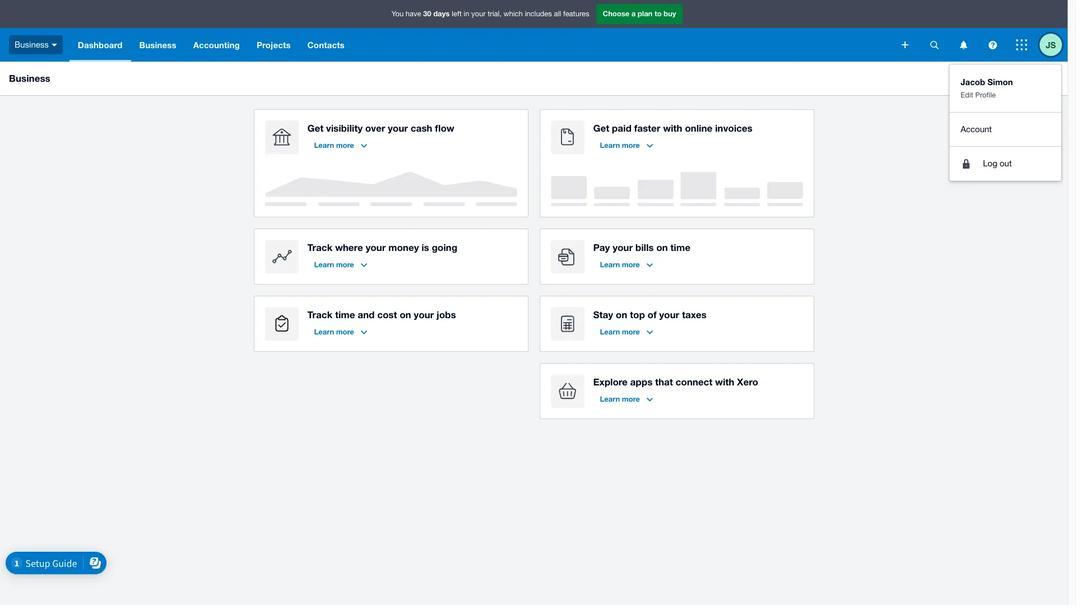 Task type: vqa. For each thing, say whether or not it's contained in the screenshot.
Intro Banner body Element
no



Task type: locate. For each thing, give the bounding box(es) containing it.
0 horizontal spatial time
[[335, 309, 355, 321]]

learn more button down visibility at the left
[[308, 136, 374, 154]]

on left top
[[616, 309, 628, 321]]

learn more down pay
[[600, 260, 640, 269]]

a
[[632, 9, 636, 18]]

out
[[1000, 159, 1012, 168]]

0 vertical spatial track
[[308, 242, 333, 253]]

learn more button down paid
[[593, 136, 660, 154]]

edit dashboard button
[[992, 70, 1059, 87]]

more
[[336, 141, 354, 150], [622, 141, 640, 150], [336, 260, 354, 269], [622, 260, 640, 269], [336, 327, 354, 336], [622, 327, 640, 336], [622, 395, 640, 404]]

your right in
[[472, 10, 486, 18]]

time right bills
[[671, 242, 691, 253]]

1 horizontal spatial get
[[593, 122, 610, 134]]

more down top
[[622, 327, 640, 336]]

1 vertical spatial time
[[335, 309, 355, 321]]

more for your
[[622, 260, 640, 269]]

learn for on
[[600, 327, 620, 336]]

time left and
[[335, 309, 355, 321]]

get for get paid faster with online invoices
[[593, 122, 610, 134]]

more for apps
[[622, 395, 640, 404]]

you
[[392, 10, 404, 18]]

1 business button from the left
[[0, 28, 69, 62]]

explore apps that connect with xero
[[593, 376, 759, 388]]

choose
[[603, 9, 630, 18]]

have
[[406, 10, 421, 18]]

learn more button
[[308, 136, 374, 154], [593, 136, 660, 154], [308, 256, 374, 274], [593, 256, 660, 274], [308, 323, 374, 341], [593, 323, 660, 341], [593, 390, 660, 408]]

flow
[[435, 122, 455, 134]]

more down pay your bills on time at the right of the page
[[622, 260, 640, 269]]

svg image
[[1017, 39, 1028, 50], [930, 41, 939, 49], [960, 41, 967, 49], [51, 44, 57, 46]]

0 horizontal spatial business button
[[0, 28, 69, 62]]

on
[[657, 242, 668, 253], [400, 309, 411, 321], [616, 309, 628, 321]]

1 get from the left
[[308, 122, 324, 134]]

1 horizontal spatial svg image
[[989, 41, 997, 49]]

invoices
[[715, 122, 753, 134]]

more down 'where'
[[336, 260, 354, 269]]

2 get from the left
[[593, 122, 610, 134]]

1 horizontal spatial time
[[671, 242, 691, 253]]

get for get visibility over your cash flow
[[308, 122, 324, 134]]

on right 'cost'
[[400, 309, 411, 321]]

jacob
[[961, 77, 986, 87]]

with
[[663, 122, 683, 134], [715, 376, 735, 388]]

1 vertical spatial with
[[715, 376, 735, 388]]

business button
[[0, 28, 69, 62], [131, 28, 185, 62]]

track right projects icon
[[308, 309, 333, 321]]

learn more down 'where'
[[314, 260, 354, 269]]

get left paid
[[593, 122, 610, 134]]

apps
[[631, 376, 653, 388]]

learn down stay
[[600, 327, 620, 336]]

1 vertical spatial track
[[308, 309, 333, 321]]

learn more down visibility at the left
[[314, 141, 354, 150]]

learn right track money icon
[[314, 260, 334, 269]]

0 horizontal spatial get
[[308, 122, 324, 134]]

projects
[[257, 40, 291, 50]]

your right of
[[660, 309, 680, 321]]

is
[[422, 242, 429, 253]]

buy
[[664, 9, 676, 18]]

bills icon image
[[551, 240, 585, 274]]

jobs
[[437, 309, 456, 321]]

banner
[[0, 0, 1068, 181]]

more down visibility at the left
[[336, 141, 354, 150]]

xero
[[737, 376, 759, 388]]

jacob simon group
[[950, 64, 1062, 181]]

0 horizontal spatial edit
[[961, 91, 974, 99]]

get left visibility at the left
[[308, 122, 324, 134]]

learn more down stay
[[600, 327, 640, 336]]

0 horizontal spatial with
[[663, 122, 683, 134]]

dashboard link
[[69, 28, 131, 62]]

your right over
[[388, 122, 408, 134]]

1 horizontal spatial with
[[715, 376, 735, 388]]

you have 30 days left in your trial, which includes all features
[[392, 9, 590, 18]]

simon
[[988, 77, 1013, 87]]

learn more button for visibility
[[308, 136, 374, 154]]

more down track time and cost on your jobs
[[336, 327, 354, 336]]

learn more for time
[[314, 327, 354, 336]]

learn for your
[[600, 260, 620, 269]]

svg image
[[989, 41, 997, 49], [902, 41, 909, 48]]

learn down visibility at the left
[[314, 141, 334, 150]]

learn for paid
[[600, 141, 620, 150]]

banking preview line graph image
[[265, 172, 517, 206]]

more down apps
[[622, 395, 640, 404]]

learn more button down pay your bills on time at the right of the page
[[593, 256, 660, 274]]

learn down paid
[[600, 141, 620, 150]]

learn more button down 'where'
[[308, 256, 374, 274]]

stay
[[593, 309, 613, 321]]

explore
[[593, 376, 628, 388]]

learn more for apps
[[600, 395, 640, 404]]

log
[[983, 159, 998, 168]]

all
[[554, 10, 561, 18]]

dashboard
[[78, 40, 123, 50]]

cost
[[377, 309, 397, 321]]

learn more for paid
[[600, 141, 640, 150]]

learn more button down and
[[308, 323, 374, 341]]

2 track from the top
[[308, 309, 333, 321]]

more down paid
[[622, 141, 640, 150]]

visibility
[[326, 122, 363, 134]]

account link
[[950, 118, 1062, 141]]

learn more down explore
[[600, 395, 640, 404]]

track for track where your money is going
[[308, 242, 333, 253]]

learn more button for on
[[593, 323, 660, 341]]

log out option
[[950, 153, 1062, 175]]

with right faster
[[663, 122, 683, 134]]

pay your bills on time
[[593, 242, 691, 253]]

1 track from the top
[[308, 242, 333, 253]]

learn more down paid
[[600, 141, 640, 150]]

learn more button down apps
[[593, 390, 660, 408]]

of
[[648, 309, 657, 321]]

navigation
[[69, 28, 894, 62]]

your
[[472, 10, 486, 18], [388, 122, 408, 134], [366, 242, 386, 253], [613, 242, 633, 253], [414, 309, 434, 321], [660, 309, 680, 321]]

edit dashboard
[[999, 74, 1052, 83]]

with left "xero"
[[715, 376, 735, 388]]

learn for visibility
[[314, 141, 334, 150]]

more for on
[[622, 327, 640, 336]]

learn down explore
[[600, 395, 620, 404]]

edit
[[999, 74, 1013, 83], [961, 91, 974, 99]]

learn
[[314, 141, 334, 150], [600, 141, 620, 150], [314, 260, 334, 269], [600, 260, 620, 269], [314, 327, 334, 336], [600, 327, 620, 336], [600, 395, 620, 404]]

bills
[[636, 242, 654, 253]]

business
[[15, 40, 49, 49], [139, 40, 176, 50], [9, 72, 50, 84]]

30
[[423, 9, 431, 18]]

learn down pay
[[600, 260, 620, 269]]

0 vertical spatial edit
[[999, 74, 1013, 83]]

track
[[308, 242, 333, 253], [308, 309, 333, 321]]

navigation containing dashboard
[[69, 28, 894, 62]]

learn more down track time and cost on your jobs
[[314, 327, 354, 336]]

1 vertical spatial edit
[[961, 91, 974, 99]]

learn for apps
[[600, 395, 620, 404]]

2 business button from the left
[[131, 28, 185, 62]]

learn more
[[314, 141, 354, 150], [600, 141, 640, 150], [314, 260, 354, 269], [600, 260, 640, 269], [314, 327, 354, 336], [600, 327, 640, 336], [600, 395, 640, 404]]

more for where
[[336, 260, 354, 269]]

paid
[[612, 122, 632, 134]]

learn right projects icon
[[314, 327, 334, 336]]

time
[[671, 242, 691, 253], [335, 309, 355, 321]]

dashboard
[[1015, 74, 1052, 83]]

left
[[452, 10, 462, 18]]

on right bills
[[657, 242, 668, 253]]

get
[[308, 122, 324, 134], [593, 122, 610, 134]]

learn more button for apps
[[593, 390, 660, 408]]

1 horizontal spatial edit
[[999, 74, 1013, 83]]

top
[[630, 309, 645, 321]]

features
[[563, 10, 590, 18]]

1 horizontal spatial business button
[[131, 28, 185, 62]]

track left 'where'
[[308, 242, 333, 253]]

faster
[[634, 122, 661, 134]]

learn more button down top
[[593, 323, 660, 341]]



Task type: describe. For each thing, give the bounding box(es) containing it.
banner containing js
[[0, 0, 1068, 181]]

track for track time and cost on your jobs
[[308, 309, 333, 321]]

get paid faster with online invoices
[[593, 122, 753, 134]]

projects icon image
[[265, 307, 299, 341]]

accounting button
[[185, 28, 248, 62]]

and
[[358, 309, 375, 321]]

edit inside jacob simon edit profile
[[961, 91, 974, 99]]

jacob simon edit profile
[[961, 77, 1013, 99]]

banking icon image
[[265, 121, 299, 154]]

learn more button for paid
[[593, 136, 660, 154]]

0 horizontal spatial svg image
[[902, 41, 909, 48]]

learn more for visibility
[[314, 141, 354, 150]]

where
[[335, 242, 363, 253]]

contacts button
[[299, 28, 353, 62]]

includes
[[525, 10, 552, 18]]

track money icon image
[[265, 240, 299, 274]]

in
[[464, 10, 470, 18]]

stay on top of your taxes
[[593, 309, 707, 321]]

log out
[[983, 159, 1012, 168]]

track where your money is going
[[308, 242, 458, 253]]

0 vertical spatial with
[[663, 122, 683, 134]]

more for paid
[[622, 141, 640, 150]]

more for visibility
[[336, 141, 354, 150]]

your inside you have 30 days left in your trial, which includes all features
[[472, 10, 486, 18]]

js button
[[1040, 28, 1068, 62]]

learn more button for time
[[308, 323, 374, 341]]

days
[[433, 9, 450, 18]]

your left jobs
[[414, 309, 434, 321]]

to
[[655, 9, 662, 18]]

learn more for where
[[314, 260, 354, 269]]

learn more button for your
[[593, 256, 660, 274]]

your right pay
[[613, 242, 633, 253]]

add-ons icon image
[[551, 375, 585, 408]]

cash
[[411, 122, 432, 134]]

learn more for your
[[600, 260, 640, 269]]

edit inside button
[[999, 74, 1013, 83]]

account
[[961, 124, 992, 134]]

contacts
[[308, 40, 345, 50]]

pay
[[593, 242, 610, 253]]

trial,
[[488, 10, 502, 18]]

invoices preview bar graph image
[[551, 172, 803, 206]]

plan
[[638, 9, 653, 18]]

going
[[432, 242, 458, 253]]

money
[[389, 242, 419, 253]]

track time and cost on your jobs
[[308, 309, 456, 321]]

projects button
[[248, 28, 299, 62]]

taxes icon image
[[551, 307, 585, 341]]

learn for where
[[314, 260, 334, 269]]

js
[[1046, 40, 1056, 50]]

taxes
[[682, 309, 707, 321]]

connect
[[676, 376, 713, 388]]

more for time
[[336, 327, 354, 336]]

navigation inside banner
[[69, 28, 894, 62]]

online
[[685, 122, 713, 134]]

2 horizontal spatial on
[[657, 242, 668, 253]]

over
[[365, 122, 385, 134]]

accounting
[[193, 40, 240, 50]]

your right 'where'
[[366, 242, 386, 253]]

that
[[655, 376, 673, 388]]

learn for time
[[314, 327, 334, 336]]

learn more for on
[[600, 327, 640, 336]]

1 horizontal spatial on
[[616, 309, 628, 321]]

0 vertical spatial time
[[671, 242, 691, 253]]

which
[[504, 10, 523, 18]]

invoices icon image
[[551, 121, 585, 154]]

choose a plan to buy
[[603, 9, 676, 18]]

profile
[[976, 91, 996, 99]]

jacob simon list box
[[950, 64, 1062, 181]]

learn more button for where
[[308, 256, 374, 274]]

0 horizontal spatial on
[[400, 309, 411, 321]]

get visibility over your cash flow
[[308, 122, 455, 134]]

log out link
[[950, 153, 1062, 175]]



